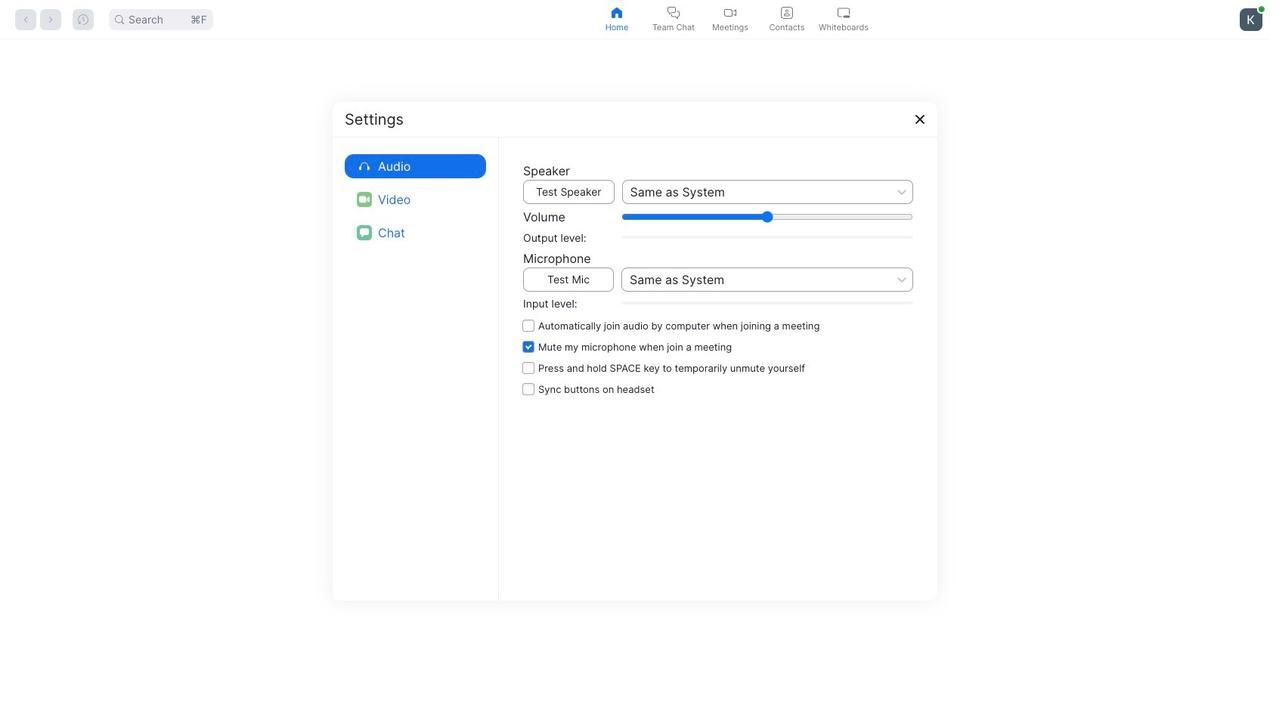 Task type: vqa. For each thing, say whether or not it's contained in the screenshot.
tab panel
yes



Task type: describe. For each thing, give the bounding box(es) containing it.
chat image
[[357, 225, 372, 240]]

plus squircle image
[[508, 279, 542, 312]]

2 progress bar from the top
[[622, 302, 914, 305]]

magnifier image
[[115, 15, 124, 24]]

magnifier image
[[115, 15, 124, 24]]

1 progress bar from the top
[[622, 236, 914, 239]]



Task type: locate. For each thing, give the bounding box(es) containing it.
progress bar
[[622, 236, 914, 239], [622, 302, 914, 305]]

plus squircle image
[[508, 279, 542, 312]]

headphone image
[[357, 158, 372, 174], [359, 161, 370, 171]]

home small image
[[611, 6, 623, 19], [611, 6, 623, 19]]

online image
[[1259, 6, 1265, 12], [1259, 6, 1265, 12]]

None checkbox
[[523, 315, 914, 336], [523, 357, 914, 379], [523, 379, 914, 400], [523, 315, 914, 336], [523, 357, 914, 379], [523, 379, 914, 400]]

team chat image
[[668, 6, 680, 19], [668, 6, 680, 19]]

video on image
[[725, 6, 737, 19]]

0 vertical spatial progress bar
[[622, 236, 914, 239]]

profile contact image
[[781, 6, 794, 19], [781, 6, 794, 19]]

whiteboard small image
[[838, 6, 850, 19], [838, 6, 850, 19]]

1 vertical spatial progress bar
[[622, 302, 914, 305]]

tab list
[[589, 0, 873, 39]]

video on image
[[725, 6, 737, 19], [357, 192, 372, 207], [359, 194, 370, 205]]

None range field
[[622, 211, 914, 223]]

settings tab list
[[345, 149, 486, 249]]

None checkbox
[[523, 336, 914, 357]]

tab panel
[[0, 39, 1271, 703]]

close image
[[915, 113, 927, 125], [915, 113, 927, 125]]

chat image
[[360, 228, 369, 237]]



